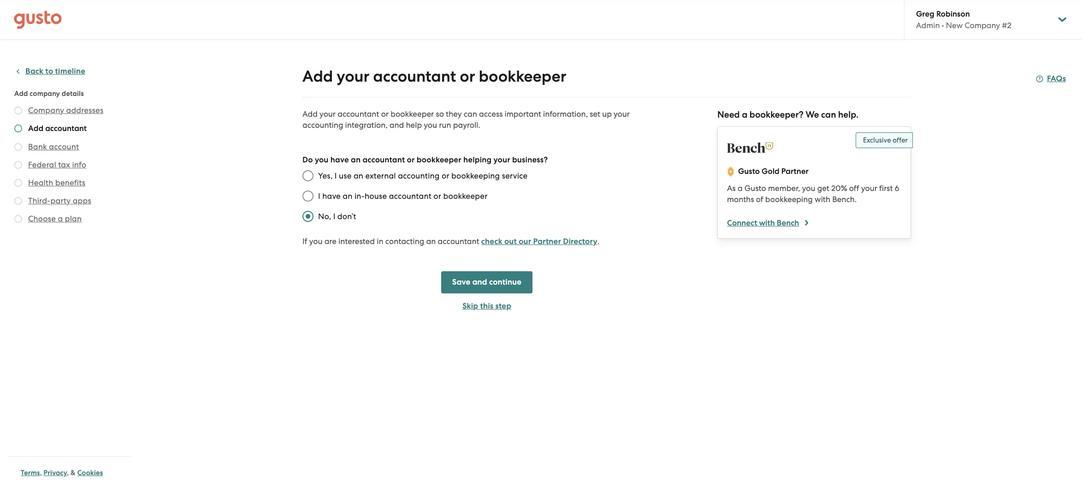 Task type: vqa. For each thing, say whether or not it's contained in the screenshot.
the left Partner
yes



Task type: describe. For each thing, give the bounding box(es) containing it.
add your accountant or bookkeeper
[[303, 67, 567, 86]]

home image
[[14, 10, 62, 29]]

check out our partner directory link
[[482, 237, 598, 246]]

yes,
[[318, 171, 333, 180]]

bookkeeping inside as a gusto member, you get 20% off your first 6 months of bookkeeping with bench.
[[766, 195, 813, 204]]

important
[[505, 109, 542, 119]]

company inside "greg robinson admin • new company #2"
[[965, 21, 1001, 30]]

add your accountant or bookkeeper so they can access important information, set up your accounting integration, and help you run payroll.
[[303, 109, 630, 130]]

third-
[[28, 196, 51, 205]]

1 vertical spatial accounting
[[398, 171, 440, 180]]

add for add accountant
[[28, 124, 43, 133]]

we
[[806, 109, 820, 120]]

gusto gold partner
[[739, 167, 809, 176]]

up
[[603, 109, 612, 119]]

and inside the add your accountant or bookkeeper so they can access important information, set up your accounting integration, and help you run payroll.
[[390, 120, 404, 130]]

months
[[728, 195, 755, 204]]

skip this step
[[463, 301, 512, 311]]

20%
[[832, 184, 848, 193]]

bank account button
[[28, 141, 79, 152]]

in-
[[355, 191, 365, 201]]

integration,
[[345, 120, 388, 130]]

apps
[[73, 196, 91, 205]]

check
[[482, 237, 503, 246]]

bench
[[777, 218, 800, 228]]

you right do
[[315, 155, 329, 165]]

you inside if you are interested in contacting an accountant check out our partner directory .
[[309, 237, 323, 246]]

a for choose
[[58, 214, 63, 223]]

accountant inside the add your accountant or bookkeeper so they can access important information, set up your accounting integration, and help you run payroll.
[[338, 109, 379, 119]]

use
[[339, 171, 352, 180]]

terms , privacy , & cookies
[[21, 469, 103, 477]]

health benefits button
[[28, 177, 85, 188]]

.
[[598, 237, 600, 246]]

•
[[942, 21, 945, 30]]

house
[[365, 191, 387, 201]]

i for no,
[[333, 212, 336, 221]]

or down yes, i use an external accounting or bookkeeping service
[[434, 191, 442, 201]]

add for add your accountant or bookkeeper so they can access important information, set up your accounting integration, and help you run payroll.
[[303, 109, 318, 119]]

information,
[[544, 109, 588, 119]]

back to timeline button
[[14, 66, 85, 77]]

gold badge image
[[728, 166, 735, 177]]

health benefits
[[28, 178, 85, 187]]

Yes, I use an external accounting or bookkeeping service radio
[[298, 166, 318, 186]]

don't
[[338, 212, 356, 221]]

accountant up so
[[373, 67, 456, 86]]

add company details
[[14, 90, 84, 98]]

do
[[303, 155, 313, 165]]

2 can from the left
[[822, 109, 837, 120]]

with inside as a gusto member, you get 20% off your first 6 months of bookkeeping with bench.
[[815, 195, 831, 204]]

faqs
[[1048, 74, 1067, 84]]

accountant down yes, i use an external accounting or bookkeeping service
[[389, 191, 432, 201]]

continue
[[490, 277, 522, 287]]

if
[[303, 237, 308, 246]]

1 , from the left
[[40, 469, 42, 477]]

gusto inside as a gusto member, you get 20% off your first 6 months of bookkeeping with bench.
[[745, 184, 767, 193]]

in
[[377, 237, 384, 246]]

federal
[[28, 160, 56, 169]]

step
[[496, 301, 512, 311]]

of
[[757, 195, 764, 204]]

third-party apps
[[28, 196, 91, 205]]

member,
[[769, 184, 801, 193]]

bench.
[[833, 195, 857, 204]]

third-party apps button
[[28, 195, 91, 206]]

add accountant list
[[14, 105, 128, 226]]

account
[[49, 142, 79, 151]]

company inside button
[[28, 106, 64, 115]]

i for yes,
[[335, 171, 337, 180]]

robinson
[[937, 9, 971, 19]]

run
[[439, 120, 451, 130]]

off
[[850, 184, 860, 193]]

or up yes, i use an external accounting or bookkeeping service
[[407, 155, 415, 165]]

company addresses
[[28, 106, 104, 115]]

1 vertical spatial have
[[323, 191, 341, 201]]

faqs button
[[1037, 73, 1067, 84]]

&
[[71, 469, 76, 477]]

your inside as a gusto member, you get 20% off your first 6 months of bookkeeping with bench.
[[862, 184, 878, 193]]

a for as
[[738, 184, 743, 193]]

an right use
[[354, 171, 364, 180]]

check image for choose
[[14, 215, 22, 223]]

i have an in-house accountant or bookkeeper
[[318, 191, 488, 201]]

exclusive
[[864, 136, 892, 144]]

help
[[406, 120, 422, 130]]

health
[[28, 178, 53, 187]]

contacting
[[386, 237, 425, 246]]

company addresses button
[[28, 105, 104, 116]]

choose
[[28, 214, 56, 223]]

federal tax info
[[28, 160, 86, 169]]

save
[[453, 277, 471, 287]]

benefits
[[55, 178, 85, 187]]

0 vertical spatial gusto
[[739, 167, 760, 176]]

check image for company
[[14, 107, 22, 114]]

save and continue button
[[441, 271, 533, 293]]

check image for federal
[[14, 161, 22, 169]]



Task type: locate. For each thing, give the bounding box(es) containing it.
1 horizontal spatial and
[[473, 277, 488, 287]]

bookkeeper inside the add your accountant or bookkeeper so they can access important information, set up your accounting integration, and help you run payroll.
[[391, 109, 434, 119]]

bookkeeping down 'helping'
[[452, 171, 500, 180]]

1 vertical spatial i
[[318, 191, 321, 201]]

and left help
[[390, 120, 404, 130]]

bookkeeping
[[452, 171, 500, 180], [766, 195, 813, 204]]

company
[[965, 21, 1001, 30], [28, 106, 64, 115]]

you inside the add your accountant or bookkeeper so they can access important information, set up your accounting integration, and help you run payroll.
[[424, 120, 437, 130]]

greg
[[917, 9, 935, 19]]

0 horizontal spatial ,
[[40, 469, 42, 477]]

0 vertical spatial i
[[335, 171, 337, 180]]

or up 'they' in the left of the page
[[460, 67, 475, 86]]

0 vertical spatial partner
[[782, 167, 809, 176]]

business?
[[513, 155, 548, 165]]

external
[[366, 171, 396, 180]]

have up no, i don't
[[323, 191, 341, 201]]

can up payroll.
[[464, 109, 477, 119]]

an up use
[[351, 155, 361, 165]]

a inside as a gusto member, you get 20% off your first 6 months of bookkeeping with bench.
[[738, 184, 743, 193]]

have up use
[[331, 155, 349, 165]]

back to timeline
[[25, 66, 85, 76]]

1 horizontal spatial can
[[822, 109, 837, 120]]

1 horizontal spatial partner
[[782, 167, 809, 176]]

bank account
[[28, 142, 79, 151]]

with down get at the top
[[815, 195, 831, 204]]

check image left health
[[14, 179, 22, 187]]

add inside the add your accountant or bookkeeper so they can access important information, set up your accounting integration, and help you run payroll.
[[303, 109, 318, 119]]

interested
[[339, 237, 375, 246]]

exclusive offer
[[864, 136, 908, 144]]

your
[[337, 67, 370, 86], [320, 109, 336, 119], [614, 109, 630, 119], [494, 155, 511, 165], [862, 184, 878, 193]]

party
[[51, 196, 71, 205]]

0 horizontal spatial accounting
[[303, 120, 343, 130]]

can inside the add your accountant or bookkeeper so they can access important information, set up your accounting integration, and help you run payroll.
[[464, 109, 477, 119]]

2 check image from the top
[[14, 143, 22, 151]]

check image for health
[[14, 179, 22, 187]]

this
[[481, 301, 494, 311]]

an inside if you are interested in contacting an accountant check out our partner directory .
[[427, 237, 436, 246]]

0 horizontal spatial company
[[28, 106, 64, 115]]

admin
[[917, 21, 941, 30]]

1 check image from the top
[[14, 107, 22, 114]]

#2
[[1003, 21, 1012, 30]]

check image down add company details
[[14, 107, 22, 114]]

0 vertical spatial with
[[815, 195, 831, 204]]

as
[[728, 184, 736, 193]]

0 horizontal spatial with
[[760, 218, 775, 228]]

bookkeeping down member,
[[766, 195, 813, 204]]

a right "as"
[[738, 184, 743, 193]]

terms
[[21, 469, 40, 477]]

4 check image from the top
[[14, 215, 22, 223]]

greg robinson admin • new company #2
[[917, 9, 1012, 30]]

1 vertical spatial check image
[[14, 143, 22, 151]]

company down company
[[28, 106, 64, 115]]

a for need
[[742, 109, 748, 120]]

cookies button
[[77, 467, 103, 478]]

you inside as a gusto member, you get 20% off your first 6 months of bookkeeping with bench.
[[803, 184, 816, 193]]

you
[[424, 120, 437, 130], [315, 155, 329, 165], [803, 184, 816, 193], [309, 237, 323, 246]]

check image left add accountant
[[14, 125, 22, 132]]

i right 'no,'
[[333, 212, 336, 221]]

0 vertical spatial check image
[[14, 125, 22, 132]]

terms link
[[21, 469, 40, 477]]

service
[[502, 171, 528, 180]]

bookkeeper up important
[[479, 67, 567, 86]]

gusto right gold badge icon in the top of the page
[[739, 167, 760, 176]]

partner up member,
[[782, 167, 809, 176]]

, left privacy link
[[40, 469, 42, 477]]

they
[[446, 109, 462, 119]]

bookkeeper?
[[750, 109, 804, 120]]

a
[[742, 109, 748, 120], [738, 184, 743, 193], [58, 214, 63, 223]]

you left get at the top
[[803, 184, 816, 193]]

or inside the add your accountant or bookkeeper so they can access important information, set up your accounting integration, and help you run payroll.
[[381, 109, 389, 119]]

offer
[[893, 136, 908, 144]]

bookkeeper
[[479, 67, 567, 86], [391, 109, 434, 119], [417, 155, 462, 165], [444, 191, 488, 201]]

0 vertical spatial a
[[742, 109, 748, 120]]

first
[[880, 184, 893, 193]]

accounting
[[303, 120, 343, 130], [398, 171, 440, 180]]

company
[[30, 90, 60, 98]]

add for add your accountant or bookkeeper
[[303, 67, 333, 86]]

1 horizontal spatial company
[[965, 21, 1001, 30]]

new
[[947, 21, 963, 30]]

1 vertical spatial a
[[738, 184, 743, 193]]

1 horizontal spatial with
[[815, 195, 831, 204]]

accountant inside if you are interested in contacting an accountant check out our partner directory .
[[438, 237, 480, 246]]

0 vertical spatial company
[[965, 21, 1001, 30]]

accounting down do you have an accountant or bookkeeper helping your business?
[[398, 171, 440, 180]]

access
[[479, 109, 503, 119]]

add accountant
[[28, 124, 87, 133]]

1 horizontal spatial accounting
[[398, 171, 440, 180]]

and
[[390, 120, 404, 130], [473, 277, 488, 287]]

choose a plan button
[[28, 213, 82, 224]]

accountant up the integration,
[[338, 109, 379, 119]]

directory
[[563, 237, 598, 246]]

1 horizontal spatial bookkeeping
[[766, 195, 813, 204]]

No, I don't radio
[[298, 206, 318, 227]]

privacy link
[[44, 469, 67, 477]]

tax
[[58, 160, 70, 169]]

need a bookkeeper? we can help.
[[718, 109, 859, 120]]

0 vertical spatial have
[[331, 155, 349, 165]]

3 check image from the top
[[14, 197, 22, 205]]

check image for bank
[[14, 143, 22, 151]]

a right need
[[742, 109, 748, 120]]

bank
[[28, 142, 47, 151]]

1 vertical spatial partner
[[534, 237, 562, 246]]

1 vertical spatial bookkeeping
[[766, 195, 813, 204]]

info
[[72, 160, 86, 169]]

payroll.
[[453, 120, 481, 130]]

1 horizontal spatial ,
[[67, 469, 69, 477]]

accountant inside add accountant list
[[45, 124, 87, 133]]

cookies
[[77, 469, 103, 477]]

are
[[325, 237, 337, 246]]

0 horizontal spatial and
[[390, 120, 404, 130]]

our
[[519, 237, 532, 246]]

i left use
[[335, 171, 337, 180]]

with left bench
[[760, 218, 775, 228]]

0 vertical spatial bookkeeping
[[452, 171, 500, 180]]

accounting up do
[[303, 120, 343, 130]]

2 , from the left
[[67, 469, 69, 477]]

check image left 'bank'
[[14, 143, 22, 151]]

0 horizontal spatial bookkeeping
[[452, 171, 500, 180]]

accounting inside the add your accountant or bookkeeper so they can access important information, set up your accounting integration, and help you run payroll.
[[303, 120, 343, 130]]

gusto up of
[[745, 184, 767, 193]]

or up the integration,
[[381, 109, 389, 119]]

a inside button
[[58, 214, 63, 223]]

timeline
[[55, 66, 85, 76]]

accountant up external
[[363, 155, 405, 165]]

do you have an accountant or bookkeeper helping your business?
[[303, 155, 548, 165]]

connect with bench
[[728, 218, 800, 228]]

partner right our
[[534, 237, 562, 246]]

addresses
[[66, 106, 104, 115]]

0 horizontal spatial partner
[[534, 237, 562, 246]]

check image for third-
[[14, 197, 22, 205]]

an right contacting
[[427, 237, 436, 246]]

a left plan
[[58, 214, 63, 223]]

1 check image from the top
[[14, 125, 22, 132]]

check image left federal
[[14, 161, 22, 169]]

to
[[45, 66, 53, 76]]

with
[[815, 195, 831, 204], [760, 218, 775, 228]]

helping
[[464, 155, 492, 165]]

, left the &
[[67, 469, 69, 477]]

2 vertical spatial i
[[333, 212, 336, 221]]

check image
[[14, 125, 22, 132], [14, 143, 22, 151], [14, 161, 22, 169]]

gusto
[[739, 167, 760, 176], [745, 184, 767, 193]]

you down so
[[424, 120, 437, 130]]

i up 'no,'
[[318, 191, 321, 201]]

1 vertical spatial company
[[28, 106, 64, 115]]

federal tax info button
[[28, 159, 86, 170]]

0 vertical spatial and
[[390, 120, 404, 130]]

accountant
[[373, 67, 456, 86], [338, 109, 379, 119], [45, 124, 87, 133], [363, 155, 405, 165], [389, 191, 432, 201], [438, 237, 480, 246]]

can
[[464, 109, 477, 119], [822, 109, 837, 120]]

an left in-
[[343, 191, 353, 201]]

i
[[335, 171, 337, 180], [318, 191, 321, 201], [333, 212, 336, 221]]

yes, i use an external accounting or bookkeeping service
[[318, 171, 528, 180]]

2 vertical spatial check image
[[14, 161, 22, 169]]

accountant down company addresses
[[45, 124, 87, 133]]

can right "we"
[[822, 109, 837, 120]]

choose a plan
[[28, 214, 82, 223]]

bookkeeper down 'helping'
[[444, 191, 488, 201]]

check image left the third-
[[14, 197, 22, 205]]

plan
[[65, 214, 82, 223]]

2 check image from the top
[[14, 179, 22, 187]]

6
[[895, 184, 900, 193]]

0 vertical spatial accounting
[[303, 120, 343, 130]]

no, i don't
[[318, 212, 356, 221]]

or down do you have an accountant or bookkeeper helping your business?
[[442, 171, 450, 180]]

and inside save and continue button
[[473, 277, 488, 287]]

1 vertical spatial gusto
[[745, 184, 767, 193]]

so
[[436, 109, 444, 119]]

bookkeeper up help
[[391, 109, 434, 119]]

privacy
[[44, 469, 67, 477]]

you right "if"
[[309, 237, 323, 246]]

bookkeeper up yes, i use an external accounting or bookkeeping service
[[417, 155, 462, 165]]

add inside list
[[28, 124, 43, 133]]

3 check image from the top
[[14, 161, 22, 169]]

I have an in-house accountant or bookkeeper radio
[[298, 186, 318, 206]]

company left #2
[[965, 21, 1001, 30]]

check image left choose
[[14, 215, 22, 223]]

0 horizontal spatial can
[[464, 109, 477, 119]]

skip this step button
[[441, 301, 533, 312]]

2 vertical spatial a
[[58, 214, 63, 223]]

1 vertical spatial with
[[760, 218, 775, 228]]

get
[[818, 184, 830, 193]]

set
[[590, 109, 601, 119]]

gold
[[762, 167, 780, 176]]

save and continue
[[453, 277, 522, 287]]

1 can from the left
[[464, 109, 477, 119]]

check image
[[14, 107, 22, 114], [14, 179, 22, 187], [14, 197, 22, 205], [14, 215, 22, 223]]

and right save at the bottom left of page
[[473, 277, 488, 287]]

out
[[505, 237, 517, 246]]

skip
[[463, 301, 479, 311]]

back
[[25, 66, 44, 76]]

1 vertical spatial and
[[473, 277, 488, 287]]

accountant left check
[[438, 237, 480, 246]]

add for add company details
[[14, 90, 28, 98]]



